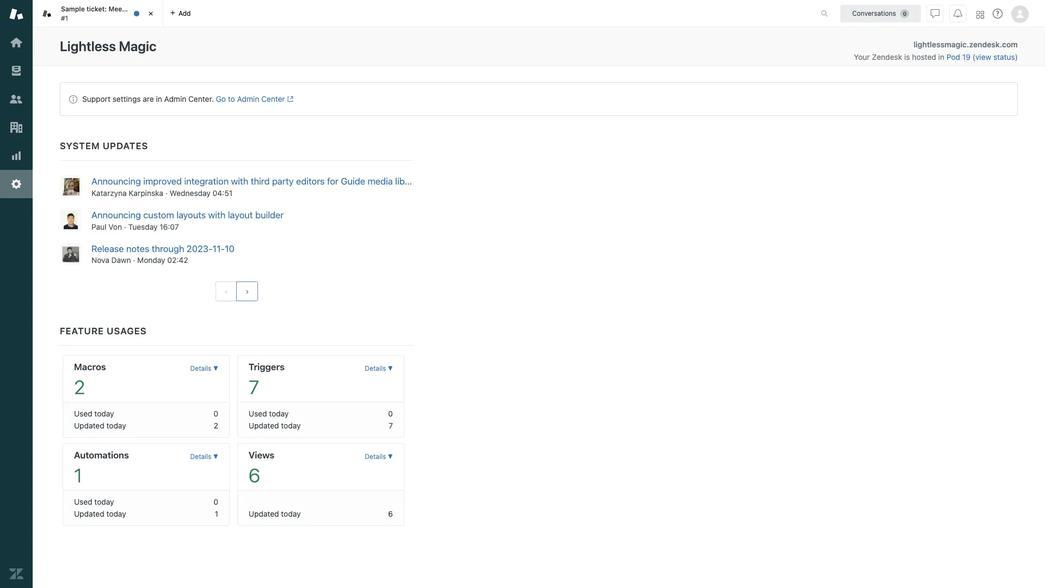 Task type: locate. For each thing, give the bounding box(es) containing it.
triggers
[[249, 362, 285, 373]]

04:51
[[213, 188, 233, 198]]

details ▼ for 7
[[365, 365, 393, 373]]

the
[[127, 5, 137, 13]]

settings
[[113, 94, 141, 104]]

updated for 1
[[74, 510, 104, 519]]

organizations image
[[9, 120, 23, 135]]

used today down automations 1 on the bottom
[[74, 498, 114, 507]]

1 horizontal spatial with
[[231, 176, 249, 187]]

details for 2
[[190, 365, 212, 373]]

1 horizontal spatial admin
[[237, 94, 259, 104]]

0
[[214, 409, 218, 419], [388, 409, 393, 419], [214, 498, 218, 507]]

1 vertical spatial announcing
[[92, 210, 141, 221]]

updated down automations 1 on the bottom
[[74, 510, 104, 519]]

von
[[109, 222, 122, 231]]

0 horizontal spatial 6
[[249, 464, 261, 487]]

0 horizontal spatial 2
[[74, 376, 85, 398]]

used down macros 2
[[74, 409, 92, 419]]

1 vertical spatial in
[[156, 94, 162, 104]]

(
[[973, 52, 976, 62]]

layouts
[[177, 210, 206, 221]]

status containing support settings are in admin center.
[[60, 82, 1019, 116]]

7
[[249, 376, 259, 398], [389, 421, 393, 431]]

details ▼ for 6
[[365, 453, 393, 461]]

1 horizontal spatial 1
[[215, 510, 218, 519]]

tabs tab list
[[33, 0, 810, 27]]

0 horizontal spatial 7
[[249, 376, 259, 398]]

used today for 1
[[74, 498, 114, 507]]

details ▼
[[190, 365, 218, 373], [365, 365, 393, 373], [190, 453, 218, 461], [365, 453, 393, 461]]

0 vertical spatial with
[[231, 176, 249, 187]]

guide
[[341, 176, 366, 187]]

0 vertical spatial in
[[939, 52, 945, 62]]

views
[[249, 450, 275, 461]]

zendesk support image
[[9, 7, 23, 21]]

ticket
[[139, 5, 157, 13]]

go to admin center
[[216, 94, 285, 104]]

19
[[963, 52, 971, 62]]

0 vertical spatial 6
[[249, 464, 261, 487]]

status
[[60, 82, 1019, 116]]

0 vertical spatial 2
[[74, 376, 85, 398]]

0 vertical spatial 7
[[249, 376, 259, 398]]

triggers 7
[[249, 362, 285, 398]]

with
[[231, 176, 249, 187], [208, 210, 226, 221]]

release notes through 2023-11-10
[[92, 243, 235, 254]]

with for integration
[[231, 176, 249, 187]]

zendesk products image
[[977, 11, 985, 18]]

admin
[[164, 94, 186, 104], [237, 94, 259, 104]]

0 horizontal spatial 1
[[74, 464, 82, 487]]

2
[[74, 376, 85, 398], [214, 421, 218, 431]]

today
[[94, 409, 114, 419], [269, 409, 289, 419], [106, 421, 126, 431], [281, 421, 301, 431], [94, 498, 114, 507], [106, 510, 126, 519], [281, 510, 301, 519]]

0 horizontal spatial admin
[[164, 94, 186, 104]]

support
[[82, 94, 111, 104]]

status
[[994, 52, 1016, 62]]

announcing
[[92, 176, 141, 187], [92, 210, 141, 221]]

feature usages
[[60, 326, 147, 337]]

1
[[74, 464, 82, 487], [215, 510, 218, 519]]

system
[[60, 141, 100, 151]]

media
[[368, 176, 393, 187]]

admin right to
[[237, 94, 259, 104]]

▼
[[213, 365, 218, 373], [388, 365, 393, 373], [213, 453, 218, 461], [388, 453, 393, 461]]

for
[[327, 176, 339, 187]]

1 admin from the left
[[164, 94, 186, 104]]

close image
[[145, 8, 156, 19]]

with left third
[[231, 176, 249, 187]]

third
[[251, 176, 270, 187]]

updated up automations
[[74, 421, 104, 431]]

used today down triggers 7
[[249, 409, 289, 419]]

updated
[[74, 421, 104, 431], [249, 421, 279, 431], [74, 510, 104, 519], [249, 510, 279, 519]]

6 inside views 6
[[249, 464, 261, 487]]

announcing improved integration with third party editors for guide media library
[[92, 176, 421, 187]]

used
[[74, 409, 92, 419], [249, 409, 267, 419], [74, 498, 92, 507]]

in
[[939, 52, 945, 62], [156, 94, 162, 104]]

hosted
[[913, 52, 937, 62]]

view status link
[[976, 52, 1016, 62]]

0 for 7
[[388, 409, 393, 419]]

updated for 7
[[249, 421, 279, 431]]

1 vertical spatial 1
[[215, 510, 218, 519]]

get help image
[[994, 9, 1003, 19]]

karpinska
[[129, 188, 163, 198]]

admin left center.
[[164, 94, 186, 104]]

updated up views
[[249, 421, 279, 431]]

details
[[190, 365, 212, 373], [365, 365, 386, 373], [190, 453, 212, 461], [365, 453, 386, 461]]

used down triggers 7
[[249, 409, 267, 419]]

automations
[[74, 450, 129, 461]]

updated today down views 6
[[249, 510, 301, 519]]

announcing for announcing improved integration with third party editors for guide media library
[[92, 176, 141, 187]]

notifications image
[[954, 9, 963, 18]]

admin image
[[9, 177, 23, 191]]

main element
[[0, 0, 33, 588]]

2 admin from the left
[[237, 94, 259, 104]]

announcing up von
[[92, 210, 141, 221]]

10
[[225, 243, 235, 254]]

▼ for 2
[[213, 365, 218, 373]]

nova
[[92, 256, 109, 265]]

is
[[905, 52, 911, 62]]

library
[[396, 176, 421, 187]]

in right are
[[156, 94, 162, 104]]

0 horizontal spatial in
[[156, 94, 162, 104]]

custom
[[143, 210, 174, 221]]

used down automations 1 on the bottom
[[74, 498, 92, 507]]

updated today for 7
[[249, 421, 301, 431]]

updated today for 1
[[74, 510, 126, 519]]

conversations
[[853, 9, 897, 17]]

in left "pod" at the right top of page
[[939, 52, 945, 62]]

0 horizontal spatial with
[[208, 210, 226, 221]]

details ▼ for 2
[[190, 365, 218, 373]]

notes
[[126, 243, 149, 254]]

announcing custom layouts with layout builder
[[92, 210, 284, 221]]

0 for 1
[[214, 498, 218, 507]]

usages
[[107, 326, 147, 337]]

0 vertical spatial announcing
[[92, 176, 141, 187]]

1 vertical spatial with
[[208, 210, 226, 221]]

updated today down automations 1 on the bottom
[[74, 510, 126, 519]]

2 announcing from the top
[[92, 210, 141, 221]]

your
[[855, 52, 871, 62]]

1 announcing from the top
[[92, 176, 141, 187]]

1 horizontal spatial 2
[[214, 421, 218, 431]]

updated down views 6
[[249, 510, 279, 519]]

1 horizontal spatial 7
[[389, 421, 393, 431]]

updated today
[[74, 421, 126, 431], [249, 421, 301, 431], [74, 510, 126, 519], [249, 510, 301, 519]]

tab
[[33, 0, 163, 27]]

1 horizontal spatial in
[[939, 52, 945, 62]]

lightlessmagic .zendesk.com your zendesk is hosted in pod 19 ( view status )
[[855, 40, 1019, 62]]

announcing up katarzyna at the top of the page
[[92, 176, 141, 187]]

katarzyna karpinska
[[92, 188, 163, 198]]

1 horizontal spatial 6
[[388, 510, 393, 519]]

updated today up views
[[249, 421, 301, 431]]

1 vertical spatial 6
[[388, 510, 393, 519]]

add button
[[163, 0, 197, 27]]

views 6
[[249, 450, 275, 487]]

go
[[216, 94, 226, 104]]

used today
[[74, 409, 114, 419], [249, 409, 289, 419], [74, 498, 114, 507]]

0 vertical spatial 1
[[74, 464, 82, 487]]

updated today up automations
[[74, 421, 126, 431]]

▼ for 6
[[388, 453, 393, 461]]

with down 04:51
[[208, 210, 226, 221]]

6
[[249, 464, 261, 487], [388, 510, 393, 519]]

used today down macros 2
[[74, 409, 114, 419]]

magic
[[119, 38, 157, 54]]

automations 1
[[74, 450, 129, 487]]

to
[[228, 94, 235, 104]]

updated today for 2
[[74, 421, 126, 431]]



Task type: vqa. For each thing, say whether or not it's contained in the screenshot.
the Views icon
yes



Task type: describe. For each thing, give the bounding box(es) containing it.
announcing for announcing custom layouts with layout builder
[[92, 210, 141, 221]]

conversations button
[[841, 5, 922, 22]]

view
[[976, 52, 992, 62]]

wednesday
[[170, 188, 211, 198]]

lightlessmagic
[[914, 40, 968, 49]]

layout
[[228, 210, 253, 221]]

add
[[179, 9, 191, 17]]

pod 19 link
[[947, 52, 973, 62]]

)
[[1016, 52, 1019, 62]]

monday
[[137, 256, 165, 265]]

views image
[[9, 64, 23, 78]]

▼ for 7
[[388, 365, 393, 373]]

macros 2
[[74, 362, 106, 398]]

macros
[[74, 362, 106, 373]]

button displays agent's chat status as invisible. image
[[932, 9, 940, 18]]

1 vertical spatial 7
[[389, 421, 393, 431]]

support settings are in admin center.
[[82, 94, 214, 104]]

zendesk
[[873, 52, 903, 62]]

2 inside macros 2
[[74, 376, 85, 398]]

1 vertical spatial 2
[[214, 421, 218, 431]]

ticket:
[[87, 5, 107, 13]]

.zendesk.com
[[968, 40, 1019, 49]]

feature
[[60, 326, 104, 337]]

nova dawn
[[92, 256, 131, 265]]

sample ticket: meet the ticket #1
[[61, 5, 157, 22]]

2023-
[[187, 243, 213, 254]]

through
[[152, 243, 184, 254]]

paul
[[92, 222, 106, 231]]

in inside lightlessmagic .zendesk.com your zendesk is hosted in pod 19 ( view status )
[[939, 52, 945, 62]]

meet
[[109, 5, 125, 13]]

›
[[246, 287, 249, 296]]

used for 2
[[74, 409, 92, 419]]

editors
[[296, 176, 325, 187]]

party
[[272, 176, 294, 187]]

center
[[261, 94, 285, 104]]

integration
[[184, 176, 229, 187]]

center.
[[189, 94, 214, 104]]

02:42
[[167, 256, 188, 265]]

pod
[[947, 52, 961, 62]]

monday 02:42
[[137, 256, 188, 265]]

tuesday 16:07
[[128, 222, 179, 231]]

▼ for 1
[[213, 453, 218, 461]]

builder
[[255, 210, 284, 221]]

details for 1
[[190, 453, 212, 461]]

are
[[143, 94, 154, 104]]

lightless magic
[[60, 38, 157, 54]]

16:07
[[160, 222, 179, 231]]

get started image
[[9, 35, 23, 50]]

improved
[[143, 176, 182, 187]]

updated today for 6
[[249, 510, 301, 519]]

‹ button
[[215, 282, 237, 301]]

katarzyna
[[92, 188, 127, 198]]

zendesk image
[[9, 567, 23, 581]]

go to admin center link
[[216, 94, 294, 104]]

dawn
[[111, 256, 131, 265]]

7 inside triggers 7
[[249, 376, 259, 398]]

customers image
[[9, 92, 23, 106]]

tuesday
[[128, 222, 158, 231]]

details for 6
[[365, 453, 386, 461]]

paul von
[[92, 222, 122, 231]]

reporting image
[[9, 149, 23, 163]]

used today for 7
[[249, 409, 289, 419]]

› button
[[237, 282, 258, 301]]

sample
[[61, 5, 85, 13]]

details ▼ for 1
[[190, 453, 218, 461]]

system updates
[[60, 141, 148, 151]]

used for 1
[[74, 498, 92, 507]]

tab containing sample ticket: meet the ticket
[[33, 0, 163, 27]]

details for 7
[[365, 365, 386, 373]]

with for layouts
[[208, 210, 226, 221]]

‹
[[225, 287, 228, 296]]

(opens in a new tab) image
[[285, 96, 294, 103]]

wednesday 04:51
[[170, 188, 233, 198]]

release
[[92, 243, 124, 254]]

11-
[[213, 243, 225, 254]]

1 inside automations 1
[[74, 464, 82, 487]]

updates
[[103, 141, 148, 151]]

updated for 2
[[74, 421, 104, 431]]

updated for 6
[[249, 510, 279, 519]]

used today for 2
[[74, 409, 114, 419]]

lightless
[[60, 38, 116, 54]]

0 for 2
[[214, 409, 218, 419]]

#1
[[61, 14, 68, 22]]

used for 7
[[249, 409, 267, 419]]



